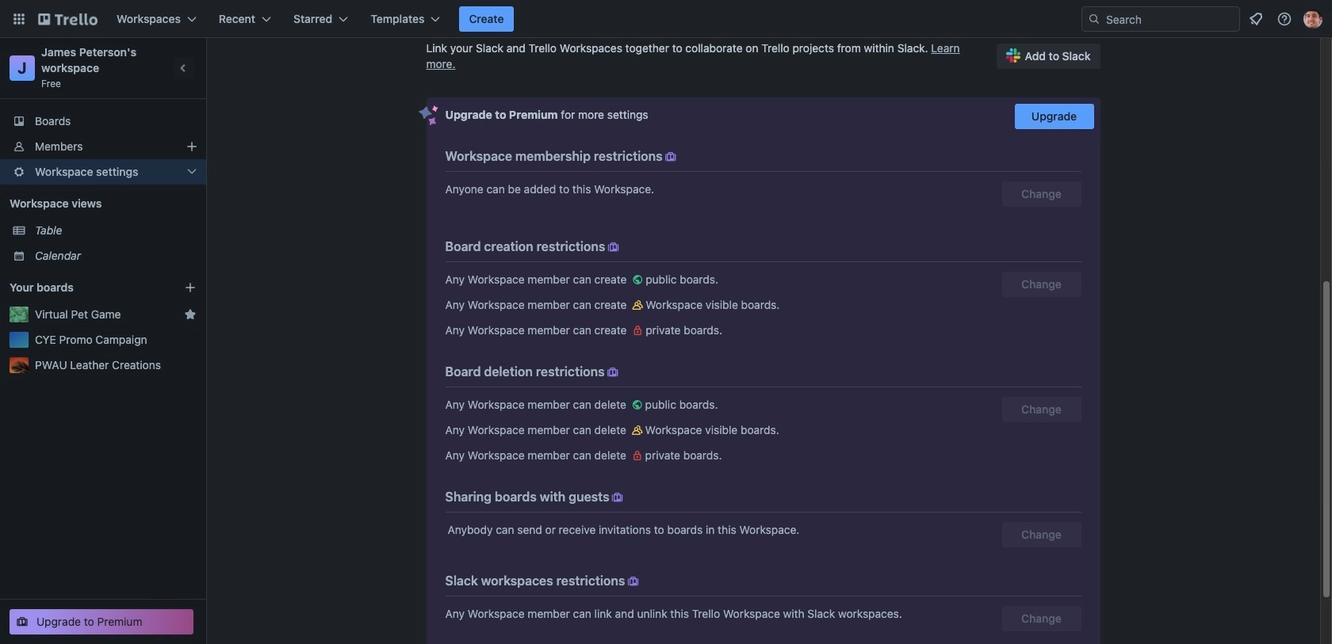 Task type: describe. For each thing, give the bounding box(es) containing it.
back to home image
[[38, 6, 98, 32]]

search image
[[1088, 13, 1101, 25]]

add board image
[[184, 282, 197, 294]]

primary element
[[0, 0, 1332, 38]]

starred icon image
[[184, 309, 197, 321]]

james peterson (jamespeterson93) image
[[1304, 10, 1323, 29]]

sparkle image
[[418, 105, 438, 126]]

Search field
[[1082, 6, 1240, 32]]



Task type: vqa. For each thing, say whether or not it's contained in the screenshot.
Back to home image
yes



Task type: locate. For each thing, give the bounding box(es) containing it.
workspace navigation collapse icon image
[[173, 57, 195, 79]]

open information menu image
[[1277, 11, 1293, 27]]

sm image
[[663, 149, 679, 165], [605, 240, 621, 255], [630, 272, 646, 288], [630, 297, 646, 313], [605, 365, 621, 381], [629, 423, 645, 439], [629, 448, 645, 464]]

sm image
[[630, 323, 646, 339], [629, 397, 645, 413], [610, 490, 625, 506], [625, 574, 641, 590]]

your boards with 3 items element
[[10, 278, 160, 297]]

0 notifications image
[[1247, 10, 1266, 29]]



